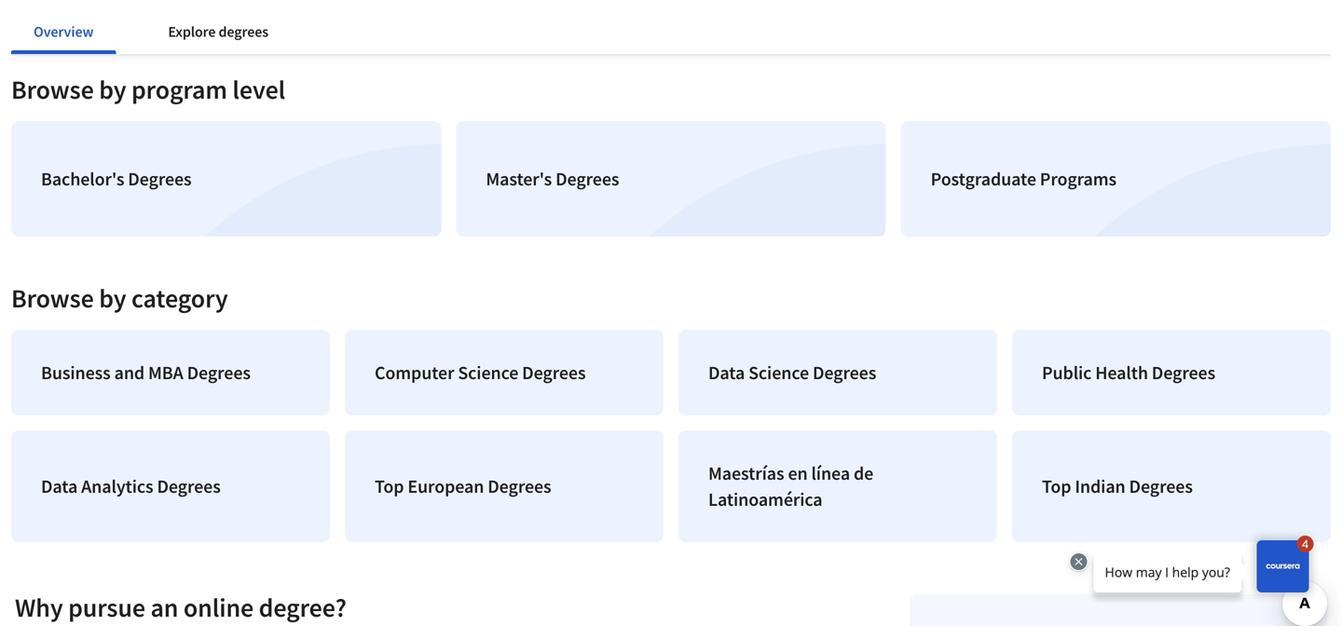 Task type: locate. For each thing, give the bounding box(es) containing it.
pursue
[[68, 591, 145, 624]]

1 science from the left
[[458, 361, 518, 384]]

1 vertical spatial data
[[41, 475, 78, 498]]

0 vertical spatial browse
[[11, 73, 94, 106]]

master's
[[486, 167, 552, 190]]

top left european
[[375, 475, 404, 498]]

level
[[232, 73, 285, 106]]

2 science from the left
[[748, 361, 809, 384]]

2 top from the left
[[1042, 475, 1071, 498]]

european
[[408, 475, 484, 498]]

overview button
[[11, 9, 116, 54]]

list containing bachelor's degrees
[[4, 113, 1338, 244]]

data analytics degrees
[[41, 475, 221, 498]]

1 list from the top
[[4, 113, 1338, 244]]

and
[[114, 361, 145, 384]]

programs
[[1040, 167, 1117, 190]]

data for data analytics degrees
[[41, 475, 78, 498]]

bachelor's
[[41, 167, 124, 190]]

list
[[4, 113, 1338, 244], [4, 322, 1338, 550]]

1 by from the top
[[99, 73, 126, 106]]

1 horizontal spatial data
[[708, 361, 745, 384]]

master's degrees
[[486, 167, 619, 190]]

by left program
[[99, 73, 126, 106]]

online
[[183, 591, 254, 624]]

public health degrees link
[[1012, 330, 1331, 415]]

0 vertical spatial list
[[4, 113, 1338, 244]]

explore degrees
[[168, 22, 268, 41]]

postgraduate programs
[[931, 167, 1117, 190]]

browse
[[11, 73, 94, 106], [11, 282, 94, 314]]

1 vertical spatial list
[[4, 322, 1338, 550]]

top
[[375, 475, 404, 498], [1042, 475, 1071, 498]]

why
[[15, 591, 63, 624]]

browse by category
[[11, 282, 228, 314]]

degrees for data science degrees
[[813, 361, 876, 384]]

browse up business
[[11, 282, 94, 314]]

0 horizontal spatial top
[[375, 475, 404, 498]]

top left 'indian'
[[1042, 475, 1071, 498]]

degrees
[[128, 167, 192, 190], [556, 167, 619, 190], [187, 361, 251, 384], [522, 361, 586, 384], [813, 361, 876, 384], [1152, 361, 1215, 384], [157, 475, 221, 498], [488, 475, 551, 498], [1129, 475, 1193, 498]]

science
[[458, 361, 518, 384], [748, 361, 809, 384]]

1 vertical spatial by
[[99, 282, 126, 314]]

health
[[1095, 361, 1148, 384]]

indian
[[1075, 475, 1125, 498]]

0 horizontal spatial science
[[458, 361, 518, 384]]

overview
[[34, 22, 94, 41]]

by
[[99, 73, 126, 106], [99, 282, 126, 314]]

maestrías
[[708, 462, 784, 485]]

list containing business and mba degrees
[[4, 322, 1338, 550]]

by left category
[[99, 282, 126, 314]]

0 vertical spatial by
[[99, 73, 126, 106]]

analytics
[[81, 475, 153, 498]]

data for data science degrees
[[708, 361, 745, 384]]

top european degrees
[[375, 475, 551, 498]]

business
[[41, 361, 111, 384]]

1 horizontal spatial top
[[1042, 475, 1071, 498]]

1 browse from the top
[[11, 73, 94, 106]]

public health degrees
[[1042, 361, 1215, 384]]

postgraduate
[[931, 167, 1036, 190]]

tab list
[[11, 9, 321, 54]]

1 horizontal spatial science
[[748, 361, 809, 384]]

business and mba degrees link
[[11, 330, 330, 415]]

maestrías en línea de latinoamérica
[[708, 462, 873, 511]]

explore
[[168, 22, 216, 41]]

data
[[708, 361, 745, 384], [41, 475, 78, 498]]

top for top european degrees
[[375, 475, 404, 498]]

2 by from the top
[[99, 282, 126, 314]]

2 list from the top
[[4, 322, 1338, 550]]

degrees for public health degrees
[[1152, 361, 1215, 384]]

0 vertical spatial data
[[708, 361, 745, 384]]

data science degrees link
[[678, 330, 997, 415]]

1 vertical spatial browse
[[11, 282, 94, 314]]

0 horizontal spatial data
[[41, 475, 78, 498]]

browse down "overview" button at the top left of the page
[[11, 73, 94, 106]]

2 browse from the top
[[11, 282, 94, 314]]

1 top from the left
[[375, 475, 404, 498]]

computer
[[375, 361, 454, 384]]

bachelor's degrees
[[41, 167, 192, 190]]

degrees for data analytics degrees
[[157, 475, 221, 498]]

browse for browse by category
[[11, 282, 94, 314]]

degrees for top european degrees
[[488, 475, 551, 498]]

top for top indian degrees
[[1042, 475, 1071, 498]]

tab list containing overview
[[11, 9, 321, 54]]

línea
[[811, 462, 850, 485]]



Task type: describe. For each thing, give the bounding box(es) containing it.
list for browse by category
[[4, 322, 1338, 550]]

why pursue an online degree?
[[15, 591, 347, 624]]

an
[[150, 591, 178, 624]]

business and mba degrees
[[41, 361, 251, 384]]

de
[[854, 462, 873, 485]]

postgraduate programs link
[[901, 121, 1331, 236]]

top european degrees link
[[345, 430, 664, 542]]

category
[[131, 282, 228, 314]]

top indian degrees link
[[1012, 430, 1331, 542]]

mba
[[148, 361, 183, 384]]

science for data
[[748, 361, 809, 384]]

browse for browse by program level
[[11, 73, 94, 106]]

en
[[788, 462, 808, 485]]

bachelor's degrees link
[[11, 121, 441, 236]]

public
[[1042, 361, 1092, 384]]

program
[[131, 73, 227, 106]]

master's degrees link
[[456, 121, 886, 236]]

list for browse by program level
[[4, 113, 1338, 244]]

maestrías en línea de latinoamérica link
[[678, 430, 997, 542]]

computer science degrees link
[[345, 330, 664, 415]]

data analytics degrees link
[[11, 430, 330, 542]]

explore degrees button
[[146, 9, 291, 54]]

data science degrees
[[708, 361, 876, 384]]

degrees for top indian degrees
[[1129, 475, 1193, 498]]

degrees
[[219, 22, 268, 41]]

science for computer
[[458, 361, 518, 384]]

browse by program level
[[11, 73, 285, 106]]

degrees for computer science degrees
[[522, 361, 586, 384]]

degree?
[[259, 591, 347, 624]]

by for category
[[99, 282, 126, 314]]

top indian degrees
[[1042, 475, 1193, 498]]

computer science degrees
[[375, 361, 586, 384]]

latinoamérica
[[708, 488, 822, 511]]

by for program
[[99, 73, 126, 106]]



Task type: vqa. For each thing, say whether or not it's contained in the screenshot.
Master's
yes



